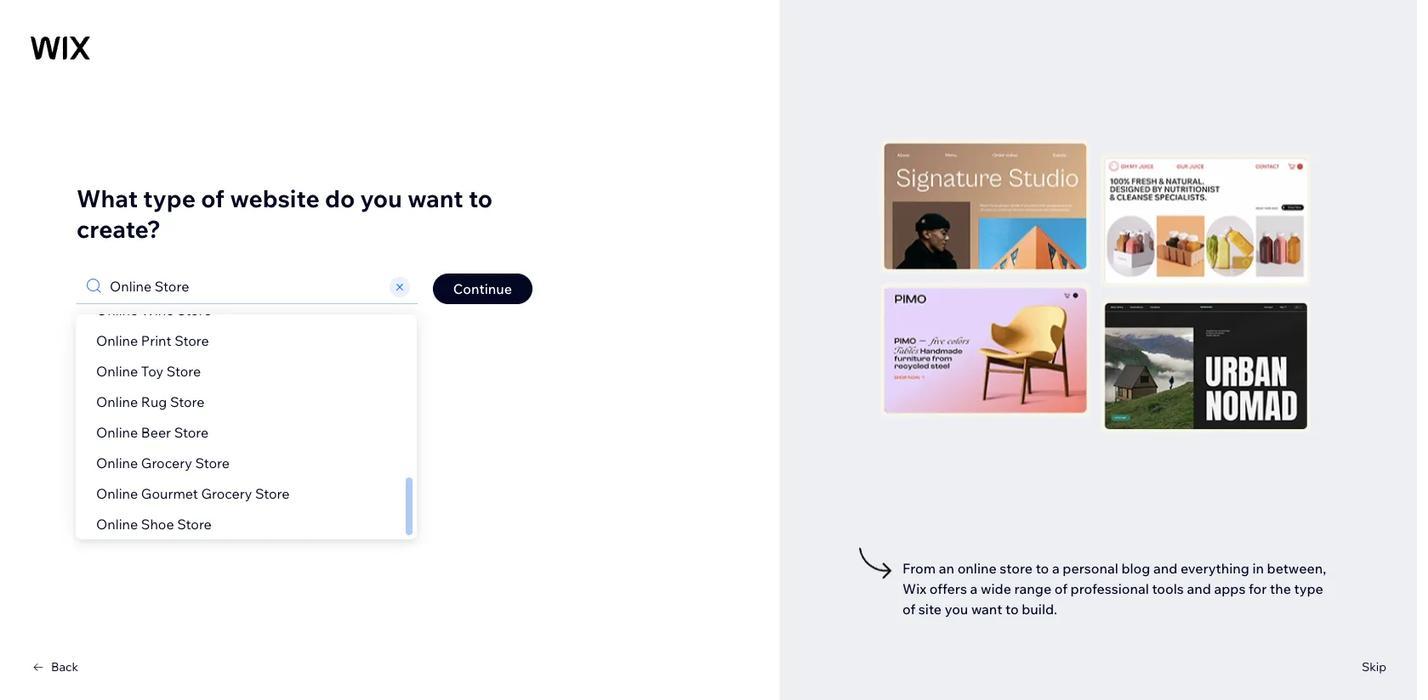 Task type: describe. For each thing, give the bounding box(es) containing it.
between,
[[1267, 561, 1326, 578]]

what
[[77, 183, 138, 213]]

online wine store
[[96, 302, 211, 319]]

rug
[[141, 394, 167, 411]]

create?
[[77, 214, 161, 244]]

wide
[[981, 581, 1011, 598]]

online for online grocery store
[[96, 455, 138, 472]]

store down 'online beer store' option
[[255, 486, 290, 503]]

online beer store option
[[76, 418, 401, 448]]

1 vertical spatial and
[[1187, 581, 1211, 598]]

back
[[51, 660, 78, 675]]

in
[[1253, 561, 1264, 578]]

2 vertical spatial to
[[1006, 602, 1019, 619]]

from
[[903, 561, 936, 578]]

store
[[1000, 561, 1033, 578]]

store for online wine store
[[177, 302, 211, 319]]

to inside what type of website do you want to create?
[[469, 183, 493, 213]]

website
[[230, 183, 320, 213]]

you inside what type of website do you want to create?
[[360, 183, 402, 213]]

want inside from an online store to a personal blog and everything in between, wix offers a wide range of professional tools and apps for the type of site you want to build.
[[971, 602, 1002, 619]]

wine
[[141, 302, 174, 319]]

store for online rug store
[[170, 394, 205, 411]]

site
[[919, 602, 942, 619]]

online for online print store
[[96, 333, 138, 350]]

online beer store
[[96, 424, 209, 441]]

Search for your business or site type field
[[105, 270, 387, 304]]

tools
[[1152, 581, 1184, 598]]

beer
[[141, 424, 171, 441]]

gourmet
[[141, 486, 198, 503]]

0 horizontal spatial a
[[970, 581, 978, 598]]

skip button
[[1362, 660, 1387, 675]]

0 vertical spatial and
[[1154, 561, 1178, 578]]

build.
[[1022, 602, 1057, 619]]

print
[[141, 333, 171, 350]]

continue
[[453, 281, 512, 298]]



Task type: vqa. For each thing, say whether or not it's contained in the screenshot.
seventh Online from the bottom of the 'list box' containing Online Wine Store
yes



Task type: locate. For each thing, give the bounding box(es) containing it.
0 horizontal spatial you
[[360, 183, 402, 213]]

1 horizontal spatial want
[[971, 602, 1002, 619]]

store down online gourmet grocery store
[[177, 516, 212, 533]]

1 vertical spatial type
[[1294, 581, 1324, 598]]

store right wine
[[177, 302, 211, 319]]

you right do on the left top of page
[[360, 183, 402, 213]]

0 vertical spatial you
[[360, 183, 402, 213]]

1 vertical spatial you
[[945, 602, 968, 619]]

0 vertical spatial a
[[1052, 561, 1060, 578]]

0 horizontal spatial of
[[201, 183, 225, 213]]

grocery right gourmet
[[201, 486, 252, 503]]

6 online from the top
[[96, 455, 138, 472]]

back button
[[31, 660, 78, 675]]

range
[[1014, 581, 1052, 598]]

type
[[143, 183, 196, 213], [1294, 581, 1324, 598]]

type up create?
[[143, 183, 196, 213]]

want inside what type of website do you want to create?
[[408, 183, 463, 213]]

online inside option
[[96, 424, 138, 441]]

online toy store
[[96, 363, 201, 380]]

0 vertical spatial of
[[201, 183, 225, 213]]

of left site
[[903, 602, 916, 619]]

what type of website do you want to create?
[[77, 183, 493, 244]]

personal
[[1063, 561, 1118, 578]]

online print store
[[96, 333, 209, 350]]

online
[[958, 561, 997, 578]]

1 vertical spatial to
[[1036, 561, 1049, 578]]

apps
[[1214, 581, 1246, 598]]

online left toy
[[96, 363, 138, 380]]

1 horizontal spatial grocery
[[201, 486, 252, 503]]

store right beer
[[174, 424, 209, 441]]

blog
[[1122, 561, 1150, 578]]

2 horizontal spatial to
[[1036, 561, 1049, 578]]

an
[[939, 561, 955, 578]]

store right the print
[[175, 333, 209, 350]]

do
[[325, 183, 355, 213]]

0 vertical spatial type
[[143, 183, 196, 213]]

5 online from the top
[[96, 424, 138, 441]]

you inside from an online store to a personal blog and everything in between, wix offers a wide range of professional tools and apps for the type of site you want to build.
[[945, 602, 968, 619]]

list box containing online wine store
[[76, 295, 417, 540]]

online shoe store
[[96, 516, 212, 533]]

1 online from the top
[[96, 302, 138, 319]]

and up tools
[[1154, 561, 1178, 578]]

store for online toy store
[[166, 363, 201, 380]]

store for online beer store
[[174, 424, 209, 441]]

everything
[[1181, 561, 1250, 578]]

the
[[1270, 581, 1291, 598]]

to
[[469, 183, 493, 213], [1036, 561, 1049, 578], [1006, 602, 1019, 619]]

grocery up gourmet
[[141, 455, 192, 472]]

online for online wine store
[[96, 302, 138, 319]]

2 online from the top
[[96, 333, 138, 350]]

1 vertical spatial want
[[971, 602, 1002, 619]]

list box
[[76, 295, 417, 540]]

online for online gourmet grocery store
[[96, 486, 138, 503]]

store up online gourmet grocery store
[[195, 455, 230, 472]]

a down online
[[970, 581, 978, 598]]

store for online print store
[[175, 333, 209, 350]]

0 vertical spatial want
[[408, 183, 463, 213]]

1 horizontal spatial a
[[1052, 561, 1060, 578]]

2 vertical spatial of
[[903, 602, 916, 619]]

and down everything
[[1187, 581, 1211, 598]]

online left the print
[[96, 333, 138, 350]]

3 online from the top
[[96, 363, 138, 380]]

store right rug
[[170, 394, 205, 411]]

store inside 'online beer store' option
[[174, 424, 209, 441]]

online gourmet grocery store
[[96, 486, 290, 503]]

offers
[[930, 581, 967, 598]]

online rug store
[[96, 394, 205, 411]]

0 vertical spatial to
[[469, 183, 493, 213]]

store
[[177, 302, 211, 319], [175, 333, 209, 350], [166, 363, 201, 380], [170, 394, 205, 411], [174, 424, 209, 441], [195, 455, 230, 472], [255, 486, 290, 503], [177, 516, 212, 533]]

0 horizontal spatial type
[[143, 183, 196, 213]]

1 horizontal spatial of
[[903, 602, 916, 619]]

1 horizontal spatial to
[[1006, 602, 1019, 619]]

a
[[1052, 561, 1060, 578], [970, 581, 978, 598]]

1 horizontal spatial and
[[1187, 581, 1211, 598]]

you down "offers"
[[945, 602, 968, 619]]

and
[[1154, 561, 1178, 578], [1187, 581, 1211, 598]]

for
[[1249, 581, 1267, 598]]

want
[[408, 183, 463, 213], [971, 602, 1002, 619]]

online for online shoe store
[[96, 516, 138, 533]]

1 vertical spatial a
[[970, 581, 978, 598]]

online left wine
[[96, 302, 138, 319]]

4 online from the top
[[96, 394, 138, 411]]

1 vertical spatial grocery
[[201, 486, 252, 503]]

online down online beer store
[[96, 455, 138, 472]]

1 horizontal spatial you
[[945, 602, 968, 619]]

8 online from the top
[[96, 516, 138, 533]]

0 horizontal spatial to
[[469, 183, 493, 213]]

of right range
[[1055, 581, 1068, 598]]

7 online from the top
[[96, 486, 138, 503]]

type inside from an online store to a personal blog and everything in between, wix offers a wide range of professional tools and apps for the type of site you want to build.
[[1294, 581, 1324, 598]]

skip
[[1362, 660, 1387, 675]]

online for online toy store
[[96, 363, 138, 380]]

0 horizontal spatial grocery
[[141, 455, 192, 472]]

a left the personal
[[1052, 561, 1060, 578]]

grocery
[[141, 455, 192, 472], [201, 486, 252, 503]]

from an online store to a personal blog and everything in between, wix offers a wide range of professional tools and apps for the type of site you want to build.
[[903, 561, 1326, 619]]

shoe
[[141, 516, 174, 533]]

1 horizontal spatial type
[[1294, 581, 1324, 598]]

online
[[96, 302, 138, 319], [96, 333, 138, 350], [96, 363, 138, 380], [96, 394, 138, 411], [96, 424, 138, 441], [96, 455, 138, 472], [96, 486, 138, 503], [96, 516, 138, 533]]

of
[[201, 183, 225, 213], [1055, 581, 1068, 598], [903, 602, 916, 619]]

continue button
[[433, 274, 533, 305]]

of inside what type of website do you want to create?
[[201, 183, 225, 213]]

online left beer
[[96, 424, 138, 441]]

type inside what type of website do you want to create?
[[143, 183, 196, 213]]

of left website at the left
[[201, 183, 225, 213]]

professional
[[1071, 581, 1149, 598]]

online for online beer store
[[96, 424, 138, 441]]

type down between,
[[1294, 581, 1324, 598]]

store right toy
[[166, 363, 201, 380]]

online up online shoe store
[[96, 486, 138, 503]]

you
[[360, 183, 402, 213], [945, 602, 968, 619]]

online left shoe
[[96, 516, 138, 533]]

store for online shoe store
[[177, 516, 212, 533]]

1 vertical spatial of
[[1055, 581, 1068, 598]]

toy
[[141, 363, 163, 380]]

store for online grocery store
[[195, 455, 230, 472]]

online left rug
[[96, 394, 138, 411]]

online grocery store
[[96, 455, 230, 472]]

0 vertical spatial grocery
[[141, 455, 192, 472]]

0 horizontal spatial and
[[1154, 561, 1178, 578]]

wix
[[903, 581, 927, 598]]

0 horizontal spatial want
[[408, 183, 463, 213]]

online for online rug store
[[96, 394, 138, 411]]

2 horizontal spatial of
[[1055, 581, 1068, 598]]



